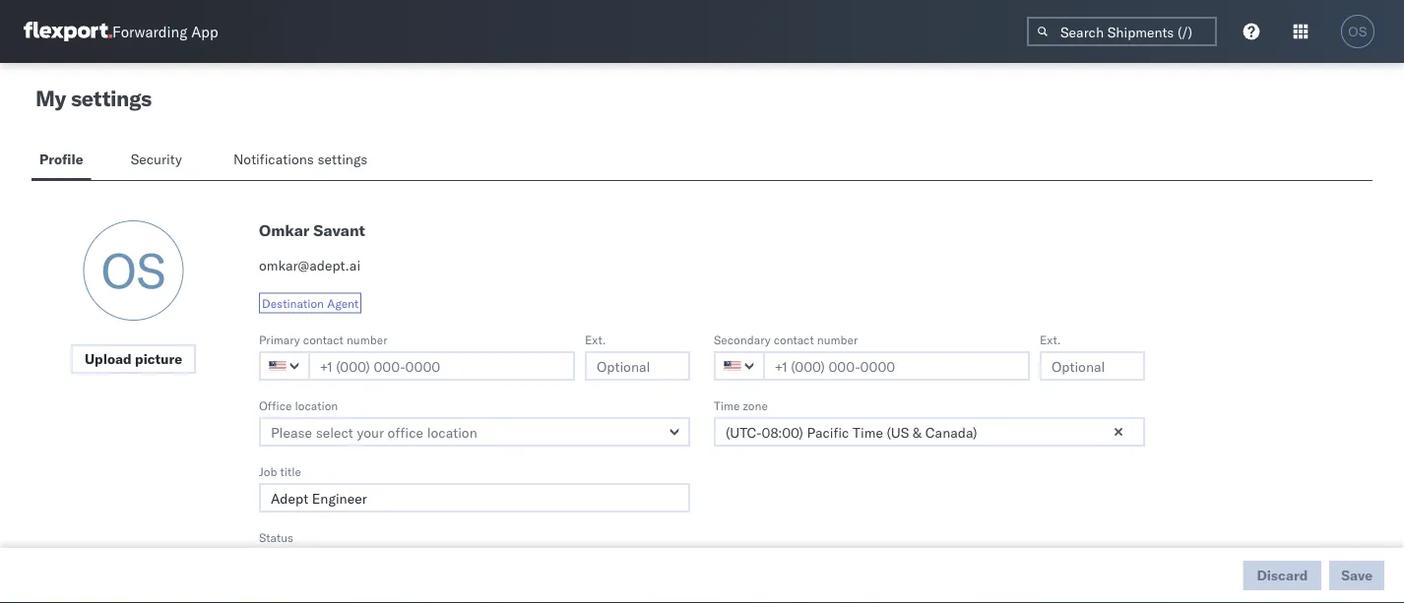 Task type: vqa. For each thing, say whether or not it's contained in the screenshot.
Flexport. image
yes



Task type: describe. For each thing, give the bounding box(es) containing it.
omkar@adept.ai
[[259, 257, 361, 274]]

os button
[[1336, 9, 1381, 54]]

os inside button
[[1349, 24, 1368, 39]]

zone
[[743, 399, 768, 413]]

Please select your office location text field
[[259, 418, 691, 447]]

+1 (000) 000-0000 telephone field
[[308, 352, 575, 381]]

notifications settings
[[233, 151, 368, 168]]

agent
[[327, 296, 359, 311]]

forwarding app
[[112, 22, 218, 41]]

optional telephone field for secondary contact number
[[1040, 352, 1146, 381]]

omkar
[[259, 221, 310, 240]]

(UTC-08:00) Pacific Time (US & Canada) text field
[[714, 418, 1146, 447]]

Job title text field
[[259, 484, 691, 513]]

profile button
[[32, 142, 91, 180]]

office location
[[259, 399, 338, 413]]

United States text field
[[259, 352, 310, 381]]

+1 (000) 000-0000 telephone field
[[764, 352, 1031, 381]]

forwarding app link
[[24, 22, 218, 41]]

forwarding
[[112, 22, 187, 41]]

destination
[[262, 296, 324, 311]]

destination agent
[[262, 296, 359, 311]]

job title
[[259, 465, 301, 479]]

upload picture button
[[71, 345, 196, 374]]

Search Shipments (/) text field
[[1028, 17, 1218, 46]]

job
[[259, 465, 277, 479]]

United States text field
[[714, 352, 765, 381]]

time
[[714, 399, 740, 413]]

settings for notifications settings
[[318, 151, 368, 168]]

notifications
[[233, 151, 314, 168]]

app
[[191, 22, 218, 41]]

security
[[131, 151, 182, 168]]

optional telephone field for primary contact number
[[585, 352, 691, 381]]

secondary contact number
[[714, 333, 858, 347]]

my settings
[[35, 85, 151, 112]]



Task type: locate. For each thing, give the bounding box(es) containing it.
2 contact from the left
[[774, 333, 814, 347]]

0 vertical spatial os
[[1349, 24, 1368, 39]]

os
[[1349, 24, 1368, 39], [101, 240, 166, 301]]

contact for primary
[[303, 333, 344, 347]]

0 horizontal spatial contact
[[303, 333, 344, 347]]

time zone
[[714, 399, 768, 413]]

settings right notifications
[[318, 151, 368, 168]]

0 horizontal spatial ext.
[[585, 333, 606, 347]]

upload picture
[[85, 351, 182, 368]]

title
[[280, 465, 301, 479]]

1 number from the left
[[347, 333, 388, 347]]

1 horizontal spatial optional telephone field
[[1040, 352, 1146, 381]]

1 contact from the left
[[303, 333, 344, 347]]

contact right secondary
[[774, 333, 814, 347]]

1 ext. from the left
[[585, 333, 606, 347]]

Optional telephone field
[[585, 352, 691, 381], [1040, 352, 1146, 381]]

ext. for secondary contact number
[[1040, 333, 1061, 347]]

1 horizontal spatial number
[[817, 333, 858, 347]]

flexport. image
[[24, 22, 112, 41]]

number down agent
[[347, 333, 388, 347]]

number for secondary contact number
[[817, 333, 858, 347]]

0 horizontal spatial settings
[[71, 85, 151, 112]]

secondary
[[714, 333, 771, 347]]

2 optional telephone field from the left
[[1040, 352, 1146, 381]]

location
[[295, 399, 338, 413]]

contact for secondary
[[774, 333, 814, 347]]

office
[[259, 399, 292, 413]]

my
[[35, 85, 66, 112]]

1 horizontal spatial settings
[[318, 151, 368, 168]]

settings
[[71, 85, 151, 112], [318, 151, 368, 168]]

number up +1 (000) 000-0000 phone field
[[817, 333, 858, 347]]

1 vertical spatial settings
[[318, 151, 368, 168]]

profile
[[39, 151, 83, 168]]

primary
[[259, 333, 300, 347]]

contact down destination agent
[[303, 333, 344, 347]]

contact
[[303, 333, 344, 347], [774, 333, 814, 347]]

primary contact number
[[259, 333, 388, 347]]

upload
[[85, 351, 132, 368]]

settings inside button
[[318, 151, 368, 168]]

security button
[[123, 142, 194, 180]]

omkar savant
[[259, 221, 365, 240]]

1 optional telephone field from the left
[[585, 352, 691, 381]]

0 horizontal spatial optional telephone field
[[585, 352, 691, 381]]

1 horizontal spatial ext.
[[1040, 333, 1061, 347]]

number
[[347, 333, 388, 347], [817, 333, 858, 347]]

status
[[259, 531, 294, 545]]

1 vertical spatial os
[[101, 240, 166, 301]]

1 horizontal spatial os
[[1349, 24, 1368, 39]]

2 ext. from the left
[[1040, 333, 1061, 347]]

ext.
[[585, 333, 606, 347], [1040, 333, 1061, 347]]

0 vertical spatial settings
[[71, 85, 151, 112]]

savant
[[314, 221, 365, 240]]

1 horizontal spatial contact
[[774, 333, 814, 347]]

settings for my settings
[[71, 85, 151, 112]]

settings right the my
[[71, 85, 151, 112]]

2 number from the left
[[817, 333, 858, 347]]

picture
[[135, 351, 182, 368]]

notifications settings button
[[226, 142, 384, 180]]

0 horizontal spatial number
[[347, 333, 388, 347]]

ext. for primary contact number
[[585, 333, 606, 347]]

number for primary contact number
[[347, 333, 388, 347]]

0 horizontal spatial os
[[101, 240, 166, 301]]



